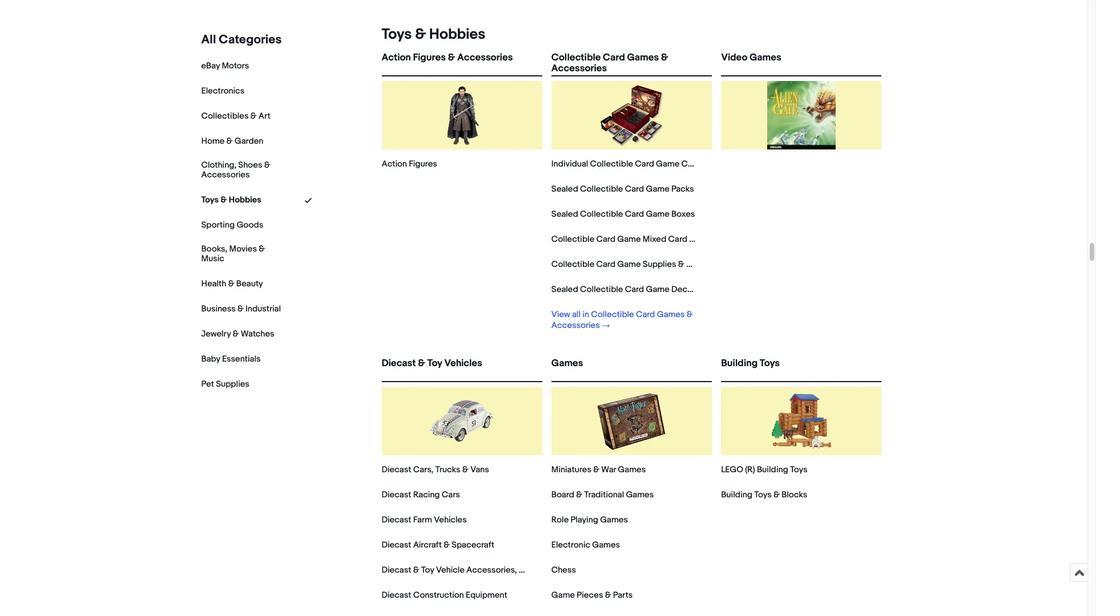 Task type: locate. For each thing, give the bounding box(es) containing it.
building toys link
[[721, 358, 882, 379]]

diecast cars, trucks & vans
[[382, 465, 489, 476]]

games
[[627, 52, 659, 63], [750, 52, 781, 63], [657, 309, 685, 320], [551, 358, 583, 369], [618, 465, 646, 476], [626, 490, 654, 501], [600, 515, 628, 526], [592, 540, 620, 551]]

0 vertical spatial toy
[[427, 358, 442, 369]]

toys & hobbies link up the action figures & accessories
[[377, 26, 485, 43]]

hobbies
[[429, 26, 485, 43], [229, 195, 261, 205]]

game down "collectible card game mixed card lots" link
[[617, 259, 641, 270]]

&
[[415, 26, 426, 43], [448, 52, 455, 63], [661, 52, 668, 63], [250, 111, 257, 122], [226, 136, 233, 147], [264, 160, 270, 171], [221, 195, 227, 205], [259, 244, 265, 255], [678, 259, 684, 270], [228, 278, 234, 289], [698, 284, 704, 295], [237, 303, 244, 314], [687, 309, 693, 320], [233, 329, 239, 339], [418, 358, 425, 369], [462, 465, 469, 476], [593, 465, 600, 476], [576, 490, 582, 501], [774, 490, 780, 501], [444, 540, 450, 551], [413, 565, 419, 576], [540, 565, 547, 576], [605, 590, 611, 601]]

cars,
[[413, 465, 433, 476]]

action
[[382, 52, 411, 63], [382, 159, 407, 170]]

collectible card games & accessories
[[551, 52, 668, 74]]

collectible card games & accessories image
[[597, 81, 666, 150]]

0 vertical spatial action
[[382, 52, 411, 63]]

diecast for diecast & toy vehicles
[[382, 358, 416, 369]]

diecast for diecast cars, trucks & vans
[[382, 465, 411, 476]]

sporting goods
[[201, 220, 263, 231]]

health & beauty link
[[201, 278, 263, 289]]

sealed collectible card game boxes link
[[551, 209, 695, 220]]

electronic games
[[551, 540, 620, 551]]

diecast & toy vehicle accessories, parts & display link
[[382, 565, 577, 576]]

0 vertical spatial figures
[[413, 52, 446, 63]]

accessories inside the clothing, shoes & accessories
[[201, 169, 250, 180]]

sealed for sealed collectible card game packs
[[551, 184, 578, 195]]

collectibles & art link
[[201, 111, 270, 122]]

hobbies up goods
[[229, 195, 261, 205]]

watches
[[241, 329, 274, 339]]

0 vertical spatial hobbies
[[429, 26, 485, 43]]

electronics
[[201, 86, 244, 96]]

accessories
[[457, 52, 513, 63], [551, 63, 607, 74], [201, 169, 250, 180], [686, 259, 735, 270], [551, 320, 600, 331]]

parts
[[519, 565, 539, 576], [613, 590, 633, 601]]

board
[[551, 490, 574, 501]]

business & industrial link
[[201, 303, 281, 314]]

0 vertical spatial building
[[721, 358, 758, 369]]

toy for vehicle
[[421, 565, 434, 576]]

in
[[583, 309, 589, 320]]

toys & hobbies up the action figures & accessories
[[382, 26, 485, 43]]

game pieces & parts link
[[551, 590, 633, 601]]

toys & hobbies link up sporting goods
[[201, 195, 261, 205]]

diecast for diecast & toy vehicle accessories, parts & display
[[382, 565, 411, 576]]

sealed
[[551, 184, 578, 195], [551, 209, 578, 220], [551, 284, 578, 295]]

traditional
[[584, 490, 624, 501]]

war
[[601, 465, 616, 476]]

baby
[[201, 354, 220, 365]]

parts left display
[[519, 565, 539, 576]]

figures for action figures
[[409, 159, 437, 170]]

4 diecast from the top
[[382, 515, 411, 526]]

diecast & toy vehicle accessories, parts & display
[[382, 565, 577, 576]]

diecast for diecast racing cars
[[382, 490, 411, 501]]

1 vertical spatial sealed
[[551, 209, 578, 220]]

0 vertical spatial vehicles
[[444, 358, 482, 369]]

diecast & toy vehicles image
[[428, 387, 496, 456]]

1 vertical spatial hobbies
[[229, 195, 261, 205]]

1 vertical spatial building
[[757, 465, 788, 476]]

home
[[201, 136, 225, 147]]

0 horizontal spatial parts
[[519, 565, 539, 576]]

ebay
[[201, 61, 220, 71]]

baby essentials link
[[201, 354, 261, 365]]

2 diecast from the top
[[382, 465, 411, 476]]

& inside collectible card games & accessories
[[661, 52, 668, 63]]

2 action from the top
[[382, 159, 407, 170]]

figures inside action figures & accessories link
[[413, 52, 446, 63]]

view all in collectible card games & accessories
[[551, 309, 693, 331]]

action figures
[[382, 159, 437, 170]]

video games image
[[767, 81, 836, 150]]

movies
[[229, 244, 257, 255]]

parts right pieces
[[613, 590, 633, 601]]

1 diecast from the top
[[382, 358, 416, 369]]

mixed
[[643, 234, 666, 245]]

& inside the books, movies & music
[[259, 244, 265, 255]]

kits
[[706, 284, 720, 295]]

sporting
[[201, 220, 235, 231]]

0 vertical spatial supplies
[[643, 259, 676, 270]]

3 sealed from the top
[[551, 284, 578, 295]]

figures
[[413, 52, 446, 63], [409, 159, 437, 170]]

diecast & toy vehicles
[[382, 358, 482, 369]]

collectibles
[[201, 111, 249, 122]]

1 vertical spatial supplies
[[216, 379, 249, 390]]

2 vertical spatial sealed
[[551, 284, 578, 295]]

1 vertical spatial figures
[[409, 159, 437, 170]]

collectible
[[551, 52, 601, 63], [590, 159, 633, 170], [580, 184, 623, 195], [580, 209, 623, 220], [551, 234, 594, 245], [551, 259, 594, 270], [580, 284, 623, 295], [591, 309, 634, 320]]

industrial
[[246, 303, 281, 314]]

diecast for diecast aircraft & spacecraft
[[382, 540, 411, 551]]

action for action figures & accessories
[[382, 52, 411, 63]]

supplies down mixed
[[643, 259, 676, 270]]

trucks
[[435, 465, 460, 476]]

equipment
[[466, 590, 507, 601]]

0 vertical spatial toys & hobbies
[[382, 26, 485, 43]]

toys & hobbies up sporting goods
[[201, 195, 261, 205]]

electronics link
[[201, 86, 244, 96]]

& inside view all in collectible card games & accessories
[[687, 309, 693, 320]]

spacecraft
[[452, 540, 494, 551]]

diecast aircraft & spacecraft link
[[382, 540, 494, 551]]

1 action from the top
[[382, 52, 411, 63]]

collectible inside collectible card games & accessories
[[551, 52, 601, 63]]

action figures & accessories image
[[428, 81, 496, 150]]

hobbies up the action figures & accessories
[[429, 26, 485, 43]]

action inside action figures & accessories link
[[382, 52, 411, 63]]

essentials
[[222, 354, 261, 365]]

2 vertical spatial building
[[721, 490, 752, 501]]

7 diecast from the top
[[382, 590, 411, 601]]

building for building toys
[[721, 358, 758, 369]]

toy
[[427, 358, 442, 369], [421, 565, 434, 576]]

video games link
[[721, 52, 882, 73]]

0 vertical spatial toys & hobbies link
[[377, 26, 485, 43]]

supplies right pet
[[216, 379, 249, 390]]

building
[[721, 358, 758, 369], [757, 465, 788, 476], [721, 490, 752, 501]]

games inside collectible card games & accessories
[[627, 52, 659, 63]]

sealed collectible card game boxes
[[551, 209, 695, 220]]

vehicles inside the diecast & toy vehicles link
[[444, 358, 482, 369]]

motors
[[222, 61, 249, 71]]

racing
[[413, 490, 440, 501]]

1 sealed from the top
[[551, 184, 578, 195]]

2 sealed from the top
[[551, 209, 578, 220]]

5 diecast from the top
[[382, 540, 411, 551]]

0 horizontal spatial toys & hobbies link
[[201, 195, 261, 205]]

1 vertical spatial toys & hobbies link
[[201, 195, 261, 205]]

1 vertical spatial action
[[382, 159, 407, 170]]

1 vertical spatial toy
[[421, 565, 434, 576]]

toy for vehicles
[[427, 358, 442, 369]]

diecast construction equipment
[[382, 590, 507, 601]]

toys & hobbies link
[[377, 26, 485, 43], [201, 195, 261, 205]]

6 diecast from the top
[[382, 565, 411, 576]]

game
[[656, 159, 680, 170], [646, 184, 669, 195], [646, 209, 669, 220], [617, 234, 641, 245], [617, 259, 641, 270], [646, 284, 669, 295], [551, 590, 575, 601]]

3 diecast from the top
[[382, 490, 411, 501]]

playing
[[571, 515, 598, 526]]

view all in collectible card games & accessories link
[[551, 309, 696, 331]]

packs
[[671, 184, 694, 195]]

1 vertical spatial toys & hobbies
[[201, 195, 261, 205]]

role
[[551, 515, 569, 526]]

0 vertical spatial sealed
[[551, 184, 578, 195]]

1 horizontal spatial parts
[[613, 590, 633, 601]]

diecast farm vehicles
[[382, 515, 467, 526]]

game left cards
[[656, 159, 680, 170]]



Task type: vqa. For each thing, say whether or not it's contained in the screenshot.
Shop related to Shop by Category
no



Task type: describe. For each thing, give the bounding box(es) containing it.
role playing games
[[551, 515, 628, 526]]

categories
[[219, 33, 282, 47]]

home & garden
[[201, 136, 263, 147]]

individual
[[551, 159, 588, 170]]

building toys image
[[767, 387, 836, 456]]

board & traditional games link
[[551, 490, 654, 501]]

figures for action figures & accessories
[[413, 52, 446, 63]]

vehicle
[[436, 565, 465, 576]]

sealed for sealed collectible card game boxes
[[551, 209, 578, 220]]

1 horizontal spatial toys & hobbies
[[382, 26, 485, 43]]

& inside the clothing, shoes & accessories
[[264, 160, 270, 171]]

accessories inside view all in collectible card games & accessories
[[551, 320, 600, 331]]

garden
[[234, 136, 263, 147]]

game pieces & parts
[[551, 590, 633, 601]]

1 vertical spatial parts
[[613, 590, 633, 601]]

game up mixed
[[646, 209, 669, 220]]

building toys & blocks
[[721, 490, 807, 501]]

pet supplies link
[[201, 379, 249, 390]]

accessories inside collectible card games & accessories
[[551, 63, 607, 74]]

collectible card game supplies & accessories link
[[551, 259, 735, 270]]

beauty
[[236, 278, 263, 289]]

books, movies & music
[[201, 244, 265, 264]]

1 horizontal spatial supplies
[[643, 259, 676, 270]]

construction
[[413, 590, 464, 601]]

video
[[721, 52, 747, 63]]

electronic
[[551, 540, 590, 551]]

miniatures
[[551, 465, 591, 476]]

art
[[259, 111, 270, 122]]

books,
[[201, 244, 227, 255]]

sealed collectible card game decks & kits link
[[551, 284, 720, 295]]

farm
[[413, 515, 432, 526]]

1 horizontal spatial toys & hobbies link
[[377, 26, 485, 43]]

miniatures & war games link
[[551, 465, 646, 476]]

jewelry & watches
[[201, 329, 274, 339]]

diecast construction equipment link
[[382, 590, 507, 601]]

cards
[[681, 159, 705, 170]]

clothing, shoes & accessories link
[[201, 160, 281, 180]]

sealed for sealed collectible card game decks & kits
[[551, 284, 578, 295]]

accessories,
[[466, 565, 517, 576]]

games inside view all in collectible card games & accessories
[[657, 309, 685, 320]]

diecast farm vehicles link
[[382, 515, 467, 526]]

chess link
[[551, 565, 576, 576]]

vans
[[470, 465, 489, 476]]

diecast for diecast farm vehicles
[[382, 515, 411, 526]]

game left packs
[[646, 184, 669, 195]]

shoes
[[238, 160, 262, 171]]

pet
[[201, 379, 214, 390]]

collectible card game mixed card lots
[[551, 234, 706, 245]]

lots
[[689, 234, 706, 245]]

game left decks
[[646, 284, 669, 295]]

action figures link
[[382, 159, 437, 170]]

action figures & accessories link
[[382, 52, 542, 73]]

collectible card game mixed card lots link
[[551, 234, 706, 245]]

sealed collectible card game packs
[[551, 184, 694, 195]]

blocks
[[782, 490, 807, 501]]

collectible card games & accessories link
[[551, 52, 712, 74]]

action figures & accessories
[[382, 52, 513, 63]]

jewelry
[[201, 329, 231, 339]]

diecast cars, trucks & vans link
[[382, 465, 489, 476]]

1 horizontal spatial hobbies
[[429, 26, 485, 43]]

building toys
[[721, 358, 780, 369]]

action for action figures
[[382, 159, 407, 170]]

0 horizontal spatial supplies
[[216, 379, 249, 390]]

card inside view all in collectible card games & accessories
[[636, 309, 655, 320]]

display
[[548, 565, 577, 576]]

game left mixed
[[617, 234, 641, 245]]

business & industrial
[[201, 303, 281, 314]]

0 horizontal spatial hobbies
[[229, 195, 261, 205]]

pieces
[[577, 590, 603, 601]]

diecast aircraft & spacecraft
[[382, 540, 494, 551]]

building for building toys & blocks
[[721, 490, 752, 501]]

video games
[[721, 52, 781, 63]]

(r)
[[745, 465, 755, 476]]

lego (r) building toys
[[721, 465, 808, 476]]

boxes
[[671, 209, 695, 220]]

card inside collectible card games & accessories
[[603, 52, 625, 63]]

1 vertical spatial vehicles
[[434, 515, 467, 526]]

books, movies & music link
[[201, 244, 281, 264]]

miniatures & war games
[[551, 465, 646, 476]]

sealed collectible card game packs link
[[551, 184, 694, 195]]

sealed collectible card game decks & kits
[[551, 284, 720, 295]]

diecast racing cars
[[382, 490, 460, 501]]

games image
[[597, 387, 666, 456]]

collectible card game supplies & accessories
[[551, 259, 735, 270]]

jewelry & watches link
[[201, 329, 274, 339]]

lego
[[721, 465, 743, 476]]

view
[[551, 309, 570, 320]]

all
[[201, 33, 216, 47]]

home & garden link
[[201, 136, 263, 147]]

diecast racing cars link
[[382, 490, 460, 501]]

clothing, shoes & accessories
[[201, 160, 270, 180]]

0 vertical spatial parts
[[519, 565, 539, 576]]

baby essentials
[[201, 354, 261, 365]]

health
[[201, 278, 226, 289]]

role playing games link
[[551, 515, 628, 526]]

electronic games link
[[551, 540, 620, 551]]

collectible inside view all in collectible card games & accessories
[[591, 309, 634, 320]]

diecast for diecast construction equipment
[[382, 590, 411, 601]]

individual collectible card game cards
[[551, 159, 705, 170]]

game down 'chess' on the bottom right
[[551, 590, 575, 601]]

0 horizontal spatial toys & hobbies
[[201, 195, 261, 205]]

collectibles & art
[[201, 111, 270, 122]]

business
[[201, 303, 236, 314]]

sporting goods link
[[201, 220, 263, 231]]

chess
[[551, 565, 576, 576]]

health & beauty
[[201, 278, 263, 289]]



